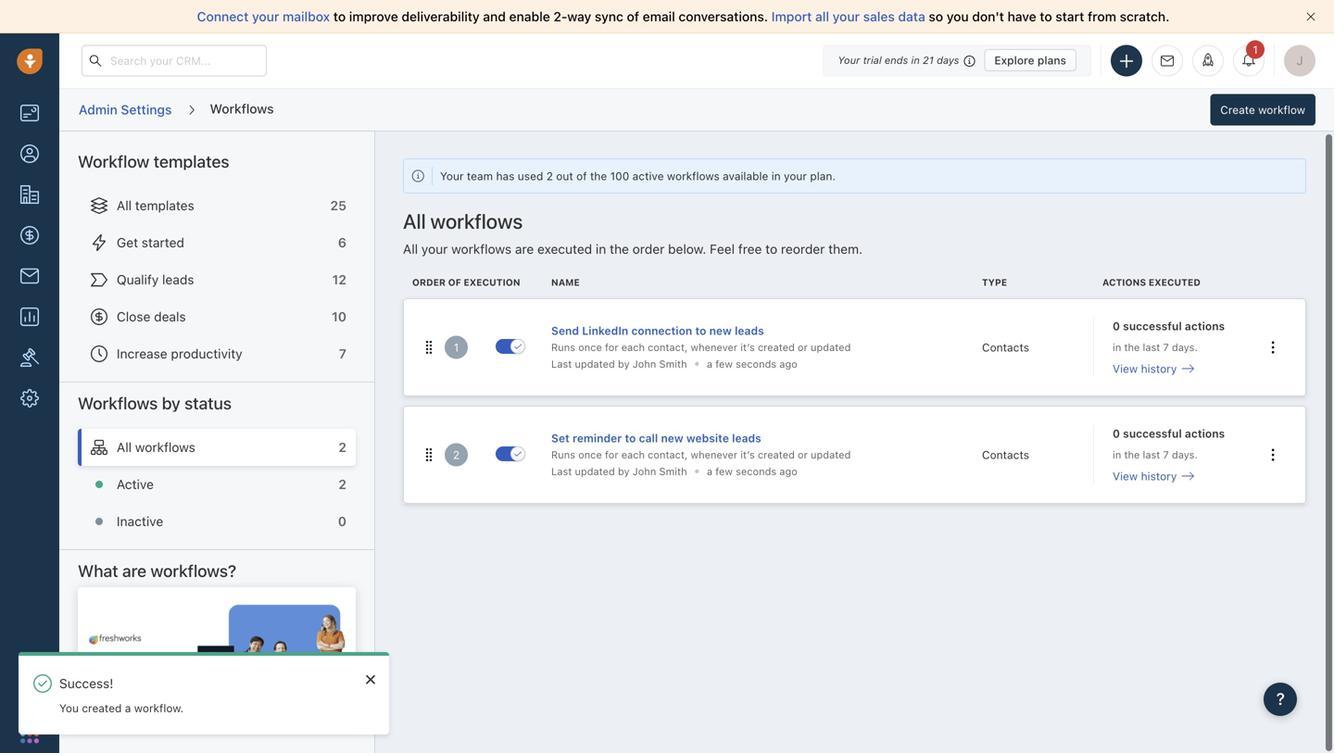 Task type: describe. For each thing, give the bounding box(es) containing it.
to inside "all workflows all your workflows are executed in the order below. feel free to reorder them."
[[766, 241, 778, 257]]

the inside "all workflows all your workflows are executed in the order below. feel free to reorder them."
[[610, 241, 629, 257]]

admin settings
[[79, 102, 172, 117]]

created inside send linkedin connection to new leads runs once for each contact, whenever it's created or updated
[[758, 341, 795, 353]]

your trial ends in 21 days
[[838, 54, 959, 66]]

seconds for set reminder to call new website leads
[[736, 465, 777, 478]]

status
[[185, 393, 232, 413]]

them.
[[829, 241, 863, 257]]

and
[[483, 9, 506, 24]]

team
[[467, 170, 493, 183]]

set reminder to call new website leads runs once for each contact, whenever it's created or updated
[[551, 432, 851, 461]]

leads inside set reminder to call new website leads runs once for each contact, whenever it's created or updated
[[732, 432, 762, 445]]

contacts for send linkedin connection to new leads
[[982, 341, 1030, 354]]

actions executed
[[1103, 277, 1201, 288]]

or inside send linkedin connection to new leads runs once for each contact, whenever it's created or updated
[[798, 341, 808, 353]]

close deals
[[117, 309, 186, 324]]

last for set
[[551, 465, 572, 478]]

a few seconds ago for set reminder to call new website leads
[[707, 465, 798, 478]]

to right mailbox
[[333, 9, 346, 24]]

runs inside send linkedin connection to new leads runs once for each contact, whenever it's created or updated
[[551, 341, 575, 353]]

settings
[[121, 102, 172, 117]]

0 successful actions in the last 7 days. for send linkedin connection to new leads
[[1113, 320, 1225, 353]]

all for templates
[[117, 198, 132, 213]]

linkedin
[[582, 324, 629, 337]]

actions for set reminder to call new website leads
[[1185, 427, 1225, 440]]

workflow templates
[[78, 152, 229, 171]]

conversations.
[[679, 9, 768, 24]]

workflow
[[78, 152, 149, 171]]

smith for call
[[659, 465, 687, 478]]

templates for workflow templates
[[154, 152, 229, 171]]

0 vertical spatial leads
[[162, 272, 194, 287]]

1 horizontal spatial executed
[[1149, 277, 1201, 288]]

1 vertical spatial workflows
[[430, 209, 523, 233]]

actions for send linkedin connection to new leads
[[1185, 320, 1225, 332]]

workflows for workflows
[[210, 101, 274, 116]]

2 for 0
[[339, 477, 347, 492]]

0 for send linkedin connection to new leads
[[1113, 320, 1120, 332]]

successful for send linkedin connection to new leads
[[1123, 320, 1182, 332]]

data
[[898, 9, 925, 24]]

you
[[947, 9, 969, 24]]

last for set reminder to call new website leads
[[1143, 449, 1160, 461]]

increase productivity
[[117, 346, 242, 361]]

connection
[[631, 324, 692, 337]]

start
[[1056, 9, 1084, 24]]

last updated by john smith for linkedin
[[551, 358, 687, 370]]

whenever inside set reminder to call new website leads runs once for each contact, whenever it's created or updated
[[691, 449, 738, 461]]

reminder
[[573, 432, 622, 445]]

runs inside set reminder to call new website leads runs once for each contact, whenever it's created or updated
[[551, 449, 575, 461]]

Search your CRM... text field
[[82, 45, 267, 76]]

1 vertical spatial by
[[162, 393, 180, 413]]

last updated by john smith for reminder
[[551, 465, 687, 478]]

from
[[1088, 9, 1117, 24]]

6
[[338, 235, 347, 250]]

view for send linkedin connection to new leads
[[1113, 362, 1138, 375]]

qualify
[[117, 272, 159, 287]]

connect
[[197, 9, 249, 24]]

import
[[772, 9, 812, 24]]

execution
[[464, 277, 520, 288]]

a for website
[[707, 465, 713, 478]]

days. for send linkedin connection to new leads
[[1172, 341, 1198, 353]]

type
[[982, 277, 1007, 288]]

workflow
[[1259, 103, 1306, 116]]

2 vertical spatial workflows
[[451, 241, 512, 257]]

12
[[332, 272, 347, 287]]

leads inside send linkedin connection to new leads runs once for each contact, whenever it's created or updated
[[735, 324, 764, 337]]

active
[[117, 477, 154, 492]]

admin
[[79, 102, 118, 117]]

view history link for send linkedin connection to new leads
[[1113, 360, 1195, 377]]

whenever inside send linkedin connection to new leads runs once for each contact, whenever it's created or updated
[[691, 341, 738, 353]]

each inside send linkedin connection to new leads runs once for each contact, whenever it's created or updated
[[622, 341, 645, 353]]

set reminder to call new website leads link
[[551, 430, 964, 446]]

have
[[1008, 9, 1037, 24]]

2-
[[554, 9, 567, 24]]

what
[[78, 561, 118, 581]]

2 vertical spatial created
[[82, 702, 122, 715]]

used
[[518, 170, 543, 183]]

mailbox
[[283, 9, 330, 24]]

sync
[[595, 9, 624, 24]]

all workflows all your workflows are executed in the order below. feel free to reorder them.
[[403, 209, 863, 257]]

2 vertical spatial a
[[125, 702, 131, 715]]

connect your mailbox link
[[197, 9, 333, 24]]

reorder
[[781, 241, 825, 257]]

to left start
[[1040, 9, 1052, 24]]

what's new image
[[1202, 53, 1215, 66]]

it's inside send linkedin connection to new leads runs once for each contact, whenever it's created or updated
[[741, 341, 755, 353]]

1 vertical spatial 1
[[454, 341, 459, 354]]

tick image for send linkedin connection to new leads
[[514, 343, 522, 350]]

0 vertical spatial 1
[[1253, 43, 1258, 56]]

21
[[923, 54, 934, 66]]

name
[[551, 277, 580, 288]]

actions
[[1103, 277, 1146, 288]]

create workflow link
[[1210, 94, 1316, 126]]

1 vertical spatial are
[[122, 561, 146, 581]]

sales
[[863, 9, 895, 24]]

1 link
[[1233, 40, 1265, 76]]

what are workflows?
[[78, 561, 236, 581]]

your for your trial ends in 21 days
[[838, 54, 860, 66]]

0 vertical spatial workflows
[[667, 170, 720, 183]]

all for workflows
[[403, 209, 426, 233]]

to inside set reminder to call new website leads runs once for each contact, whenever it's created or updated
[[625, 432, 636, 445]]

enable
[[509, 9, 550, 24]]

started
[[142, 235, 184, 250]]

history for send linkedin connection to new leads
[[1141, 362, 1177, 375]]

don't
[[972, 9, 1004, 24]]

freshworks switcher image
[[20, 725, 39, 743]]

success!
[[59, 676, 113, 691]]

history for set reminder to call new website leads
[[1141, 470, 1177, 483]]

tick image for set reminder to call new website leads
[[514, 450, 522, 458]]

move image for 2
[[423, 448, 436, 461]]

smith for to
[[659, 358, 687, 370]]

active
[[633, 170, 664, 183]]

seconds for send linkedin connection to new leads
[[736, 358, 777, 370]]

view history for send linkedin connection to new leads
[[1113, 362, 1177, 375]]

admin settings link
[[78, 95, 173, 124]]

0 for set reminder to call new website leads
[[1113, 427, 1120, 440]]

view for set reminder to call new website leads
[[1113, 470, 1138, 483]]

7 for set reminder to call new website leads
[[1163, 449, 1169, 461]]

order
[[412, 277, 446, 288]]

few for website
[[716, 465, 733, 478]]

it's inside set reminder to call new website leads runs once for each contact, whenever it's created or updated
[[741, 449, 755, 461]]

order
[[633, 241, 665, 257]]

workflows for workflows by status
[[78, 393, 158, 413]]

create workflow button
[[1210, 94, 1316, 126]]

deals
[[154, 309, 186, 324]]

last for send
[[551, 358, 572, 370]]

your left mailbox
[[252, 9, 279, 24]]

view history for set reminder to call new website leads
[[1113, 470, 1177, 483]]

your team has used 2 out of the 100 active workflows available in your plan.
[[440, 170, 836, 183]]

once inside set reminder to call new website leads runs once for each contact, whenever it's created or updated
[[578, 449, 602, 461]]

all
[[816, 9, 829, 24]]



Task type: locate. For each thing, give the bounding box(es) containing it.
1 last from the top
[[551, 358, 572, 370]]

2 view history from the top
[[1113, 470, 1177, 483]]

1 vertical spatial executed
[[1149, 277, 1201, 288]]

workflows up execution
[[451, 241, 512, 257]]

move image for 1
[[423, 341, 436, 354]]

so
[[929, 9, 943, 24]]

in
[[911, 54, 920, 66], [772, 170, 781, 183], [596, 241, 606, 257], [1113, 341, 1121, 353], [1113, 449, 1121, 461]]

by left 'status'
[[162, 393, 180, 413]]

or down set reminder to call new website leads link
[[798, 449, 808, 461]]

workflows down increase
[[78, 393, 158, 413]]

0 vertical spatial by
[[618, 358, 630, 370]]

1 vertical spatial 2
[[453, 448, 460, 461]]

view history link
[[1113, 360, 1195, 377], [1113, 468, 1195, 484]]

0 vertical spatial new
[[709, 324, 732, 337]]

trial
[[863, 54, 882, 66]]

feel
[[710, 241, 735, 257]]

to left call
[[625, 432, 636, 445]]

1 horizontal spatial 2
[[453, 448, 460, 461]]

1 vertical spatial a
[[707, 465, 713, 478]]

2 each from the top
[[622, 449, 645, 461]]

history
[[1141, 362, 1177, 375], [1141, 470, 1177, 483]]

workflows by status
[[78, 393, 232, 413]]

each down linkedin
[[622, 341, 645, 353]]

0 vertical spatial 0
[[1113, 320, 1120, 332]]

1 horizontal spatial new
[[709, 324, 732, 337]]

explore plans
[[995, 54, 1067, 67]]

1 vertical spatial view history link
[[1113, 468, 1195, 484]]

seconds
[[736, 358, 777, 370], [736, 465, 777, 478]]

ago down send linkedin connection to new leads link
[[780, 358, 798, 370]]

days
[[937, 54, 959, 66]]

1 horizontal spatial your
[[838, 54, 860, 66]]

once down "reminder"
[[578, 449, 602, 461]]

1 vertical spatial leads
[[735, 324, 764, 337]]

leads down free on the top
[[735, 324, 764, 337]]

contact, down call
[[648, 449, 688, 461]]

a few seconds ago down set reminder to call new website leads link
[[707, 465, 798, 478]]

0 vertical spatial are
[[515, 241, 534, 257]]

1 vertical spatial view history
[[1113, 470, 1177, 483]]

1 successful from the top
[[1123, 320, 1182, 332]]

your left team at the top of the page
[[440, 170, 464, 183]]

0 vertical spatial seconds
[[736, 358, 777, 370]]

100
[[610, 170, 629, 183]]

leads right website
[[732, 432, 762, 445]]

1 vertical spatial for
[[605, 449, 619, 461]]

2 last updated by john smith from the top
[[551, 465, 687, 478]]

explore
[[995, 54, 1035, 67]]

of right sync
[[627, 9, 639, 24]]

0 horizontal spatial 2
[[339, 477, 347, 492]]

created down send linkedin connection to new leads link
[[758, 341, 795, 353]]

contact, inside send linkedin connection to new leads runs once for each contact, whenever it's created or updated
[[648, 341, 688, 353]]

1 view history link from the top
[[1113, 360, 1195, 377]]

2 last from the top
[[1143, 449, 1160, 461]]

phone element
[[11, 674, 48, 711]]

0 horizontal spatial 1
[[454, 341, 459, 354]]

1 vertical spatial templates
[[135, 198, 194, 213]]

properties image
[[20, 348, 39, 367]]

1 for from the top
[[605, 341, 619, 353]]

1 vertical spatial seconds
[[736, 465, 777, 478]]

seconds down set reminder to call new website leads link
[[736, 465, 777, 478]]

a down set reminder to call new website leads runs once for each contact, whenever it's created or updated
[[707, 465, 713, 478]]

0 vertical spatial workflows
[[210, 101, 274, 116]]

0 horizontal spatial workflows
[[78, 393, 158, 413]]

workflows right active
[[667, 170, 720, 183]]

1 runs from the top
[[551, 341, 575, 353]]

1 smith from the top
[[659, 358, 687, 370]]

0 successful actions in the last 7 days. for set reminder to call new website leads
[[1113, 427, 1225, 461]]

your inside "all workflows all your workflows are executed in the order below. feel free to reorder them."
[[421, 241, 448, 257]]

2 history from the top
[[1141, 470, 1177, 483]]

updated inside set reminder to call new website leads runs once for each contact, whenever it's created or updated
[[811, 449, 851, 461]]

1 each from the top
[[622, 341, 645, 353]]

1 contact, from the top
[[648, 341, 688, 353]]

1 vertical spatial 0 successful actions in the last 7 days.
[[1113, 427, 1225, 461]]

10
[[332, 309, 347, 324]]

1 vertical spatial smith
[[659, 465, 687, 478]]

2 move image from the top
[[423, 448, 436, 461]]

contacts for set reminder to call new website leads
[[982, 448, 1030, 461]]

0 horizontal spatial executed
[[538, 241, 592, 257]]

you created a workflow.
[[59, 702, 184, 715]]

qualify leads
[[117, 272, 194, 287]]

leads
[[162, 272, 194, 287], [735, 324, 764, 337], [732, 432, 762, 445]]

plan.
[[810, 170, 836, 183]]

for inside set reminder to call new website leads runs once for each contact, whenever it's created or updated
[[605, 449, 619, 461]]

templates for all templates
[[135, 198, 194, 213]]

1 vertical spatial contacts
[[982, 448, 1030, 461]]

2 contacts from the top
[[982, 448, 1030, 461]]

ago for set reminder to call new website leads
[[780, 465, 798, 478]]

1 days. from the top
[[1172, 341, 1198, 353]]

updated
[[811, 341, 851, 353], [575, 358, 615, 370], [811, 449, 851, 461], [575, 465, 615, 478]]

1 vertical spatial ago
[[780, 465, 798, 478]]

1 view from the top
[[1113, 362, 1138, 375]]

2 days. from the top
[[1172, 449, 1198, 461]]

templates
[[154, 152, 229, 171], [135, 198, 194, 213]]

last updated by john smith down "reminder"
[[551, 465, 687, 478]]

way
[[567, 9, 591, 24]]

ago for send linkedin connection to new leads
[[780, 358, 798, 370]]

last
[[551, 358, 572, 370], [551, 465, 572, 478]]

updated down "reminder"
[[575, 465, 615, 478]]

2 vertical spatial by
[[618, 465, 630, 478]]

free
[[738, 241, 762, 257]]

below.
[[668, 241, 706, 257]]

executed right actions
[[1149, 277, 1201, 288]]

1 move image from the top
[[423, 341, 436, 354]]

workflows down team at the top of the page
[[430, 209, 523, 233]]

new for website
[[661, 432, 684, 445]]

to right free on the top
[[766, 241, 778, 257]]

explore plans link
[[984, 49, 1077, 71]]

2 john from the top
[[633, 465, 656, 478]]

1 vertical spatial whenever
[[691, 449, 738, 461]]

created
[[758, 341, 795, 353], [758, 449, 795, 461], [82, 702, 122, 715]]

days. for set reminder to call new website leads
[[1172, 449, 1198, 461]]

2 a few seconds ago from the top
[[707, 465, 798, 478]]

1 whenever from the top
[[691, 341, 738, 353]]

1 vertical spatial 0
[[1113, 427, 1120, 440]]

2
[[546, 170, 553, 183], [453, 448, 460, 461], [339, 477, 347, 492]]

0 vertical spatial john
[[633, 358, 656, 370]]

tick image
[[514, 343, 522, 350], [514, 450, 522, 458]]

runs down the set
[[551, 449, 575, 461]]

once down linkedin
[[578, 341, 602, 353]]

1 vertical spatial few
[[716, 465, 733, 478]]

0 vertical spatial each
[[622, 341, 645, 353]]

0 horizontal spatial your
[[440, 170, 464, 183]]

john down connection
[[633, 358, 656, 370]]

0 vertical spatial view
[[1113, 362, 1138, 375]]

2 for runs once for each contact, whenever it's created or updated
[[453, 448, 460, 461]]

a
[[707, 358, 713, 370], [707, 465, 713, 478], [125, 702, 131, 715]]

created inside set reminder to call new website leads runs once for each contact, whenever it's created or updated
[[758, 449, 795, 461]]

close image
[[366, 674, 375, 685]]

last updated by john smith down linkedin
[[551, 358, 687, 370]]

new right call
[[661, 432, 684, 445]]

1 history from the top
[[1141, 362, 1177, 375]]

1 vertical spatial view
[[1113, 470, 1138, 483]]

0 vertical spatial contacts
[[982, 341, 1030, 354]]

get started
[[117, 235, 184, 250]]

phone image
[[20, 683, 39, 701]]

created down the success!
[[82, 702, 122, 715]]

templates up 'started'
[[135, 198, 194, 213]]

actions
[[1185, 320, 1225, 332], [1185, 427, 1225, 440]]

1 john from the top
[[633, 358, 656, 370]]

whenever
[[691, 341, 738, 353], [691, 449, 738, 461]]

25
[[330, 198, 347, 213]]

workflows
[[210, 101, 274, 116], [78, 393, 158, 413]]

ends
[[885, 54, 908, 66]]

last
[[1143, 341, 1160, 353], [1143, 449, 1160, 461]]

0 vertical spatial last updated by john smith
[[551, 358, 687, 370]]

0 horizontal spatial of
[[576, 170, 587, 183]]

john for to
[[633, 465, 656, 478]]

close image
[[1307, 12, 1316, 21]]

last down the set
[[551, 465, 572, 478]]

0 horizontal spatial are
[[122, 561, 146, 581]]

2 actions from the top
[[1185, 427, 1225, 440]]

a few seconds ago
[[707, 358, 798, 370], [707, 465, 798, 478]]

a down send linkedin connection to new leads runs once for each contact, whenever it's created or updated
[[707, 358, 713, 370]]

updated inside send linkedin connection to new leads runs once for each contact, whenever it's created or updated
[[811, 341, 851, 353]]

updated down send linkedin connection to new leads link
[[811, 341, 851, 353]]

your right all
[[833, 9, 860, 24]]

few down set reminder to call new website leads runs once for each contact, whenever it's created or updated
[[716, 465, 733, 478]]

1 vertical spatial once
[[578, 449, 602, 461]]

or inside set reminder to call new website leads runs once for each contact, whenever it's created or updated
[[798, 449, 808, 461]]

0 vertical spatial 0 successful actions in the last 7 days.
[[1113, 320, 1225, 353]]

0 vertical spatial last
[[1143, 341, 1160, 353]]

2 successful from the top
[[1123, 427, 1182, 440]]

0 vertical spatial executed
[[538, 241, 592, 257]]

0 vertical spatial successful
[[1123, 320, 1182, 332]]

1 seconds from the top
[[736, 358, 777, 370]]

few down send linkedin connection to new leads runs once for each contact, whenever it's created or updated
[[716, 358, 733, 370]]

1 ago from the top
[[780, 358, 798, 370]]

increase
[[117, 346, 167, 361]]

2 tick image from the top
[[514, 450, 522, 458]]

smith down connection
[[659, 358, 687, 370]]

website
[[686, 432, 729, 445]]

you
[[59, 702, 79, 715]]

1 horizontal spatial are
[[515, 241, 534, 257]]

1 vertical spatial last
[[551, 465, 572, 478]]

1 vertical spatial last updated by john smith
[[551, 465, 687, 478]]

1 vertical spatial last
[[1143, 449, 1160, 461]]

templates up 'all templates'
[[154, 152, 229, 171]]

2 view from the top
[[1113, 470, 1138, 483]]

1 vertical spatial new
[[661, 432, 684, 445]]

1 view history from the top
[[1113, 362, 1177, 375]]

each inside set reminder to call new website leads runs once for each contact, whenever it's created or updated
[[622, 449, 645, 461]]

0 vertical spatial tick image
[[514, 343, 522, 350]]

a few seconds ago down send linkedin connection to new leads link
[[707, 358, 798, 370]]

1 contacts from the top
[[982, 341, 1030, 354]]

to right connection
[[695, 324, 707, 337]]

executed inside "all workflows all your workflows are executed in the order below. feel free to reorder them."
[[538, 241, 592, 257]]

for down "reminder"
[[605, 449, 619, 461]]

0 vertical spatial last
[[551, 358, 572, 370]]

last for send linkedin connection to new leads
[[1143, 341, 1160, 353]]

0 vertical spatial templates
[[154, 152, 229, 171]]

your left trial
[[838, 54, 860, 66]]

0 vertical spatial whenever
[[691, 341, 738, 353]]

1 vertical spatial workflows
[[78, 393, 158, 413]]

1 vertical spatial john
[[633, 465, 656, 478]]

john down call
[[633, 465, 656, 478]]

it's down send linkedin connection to new leads link
[[741, 341, 755, 353]]

0 vertical spatial history
[[1141, 362, 1177, 375]]

2 contact, from the top
[[648, 449, 688, 461]]

contact, inside set reminder to call new website leads runs once for each contact, whenever it's created or updated
[[648, 449, 688, 461]]

your left plan.
[[784, 170, 807, 183]]

1 vertical spatial it's
[[741, 449, 755, 461]]

2 vertical spatial 2
[[339, 477, 347, 492]]

1 vertical spatial your
[[440, 170, 464, 183]]

are right what
[[122, 561, 146, 581]]

all templates
[[117, 198, 194, 213]]

view history link for set reminder to call new website leads
[[1113, 468, 1195, 484]]

get
[[117, 235, 138, 250]]

for down linkedin
[[605, 341, 619, 353]]

smith
[[659, 358, 687, 370], [659, 465, 687, 478]]

1 a few seconds ago from the top
[[707, 358, 798, 370]]

1 vertical spatial history
[[1141, 470, 1177, 483]]

0 vertical spatial a few seconds ago
[[707, 358, 798, 370]]

are inside "all workflows all your workflows are executed in the order below. feel free to reorder them."
[[515, 241, 534, 257]]

contact, down connection
[[648, 341, 688, 353]]

each down call
[[622, 449, 645, 461]]

ago down set reminder to call new website leads link
[[780, 465, 798, 478]]

scratch.
[[1120, 9, 1170, 24]]

john for connection
[[633, 358, 656, 370]]

john
[[633, 358, 656, 370], [633, 465, 656, 478]]

seconds down send linkedin connection to new leads link
[[736, 358, 777, 370]]

for inside send linkedin connection to new leads runs once for each contact, whenever it's created or updated
[[605, 341, 619, 353]]

send
[[551, 324, 579, 337]]

new inside send linkedin connection to new leads runs once for each contact, whenever it's created or updated
[[709, 324, 732, 337]]

workflows
[[667, 170, 720, 183], [430, 209, 523, 233], [451, 241, 512, 257]]

1 vertical spatial runs
[[551, 449, 575, 461]]

smith down set reminder to call new website leads runs once for each contact, whenever it's created or updated
[[659, 465, 687, 478]]

workflows?
[[151, 561, 236, 581]]

2 last from the top
[[551, 465, 572, 478]]

2 0 successful actions in the last 7 days. from the top
[[1113, 427, 1225, 461]]

0 vertical spatial your
[[838, 54, 860, 66]]

or down send linkedin connection to new leads link
[[798, 341, 808, 353]]

0 vertical spatial contact,
[[648, 341, 688, 353]]

inactive
[[117, 514, 163, 529]]

a for leads
[[707, 358, 713, 370]]

a few seconds ago for send linkedin connection to new leads
[[707, 358, 798, 370]]

1 vertical spatial move image
[[423, 448, 436, 461]]

2 ago from the top
[[780, 465, 798, 478]]

set
[[551, 432, 570, 445]]

0 vertical spatial created
[[758, 341, 795, 353]]

0 vertical spatial for
[[605, 341, 619, 353]]

1 down of
[[454, 341, 459, 354]]

updated down set reminder to call new website leads link
[[811, 449, 851, 461]]

view
[[1113, 362, 1138, 375], [1113, 470, 1138, 483]]

email
[[643, 9, 675, 24]]

of right "out"
[[576, 170, 587, 183]]

1 vertical spatial contact,
[[648, 449, 688, 461]]

send linkedin connection to new leads link
[[551, 322, 964, 339]]

productivity
[[171, 346, 242, 361]]

1 vertical spatial successful
[[1123, 427, 1182, 440]]

out
[[556, 170, 573, 183]]

your up order
[[421, 241, 448, 257]]

in inside "all workflows all your workflows are executed in the order below. feel free to reorder them."
[[596, 241, 606, 257]]

1 last from the top
[[1143, 341, 1160, 353]]

successful for set reminder to call new website leads
[[1123, 427, 1182, 440]]

improve
[[349, 9, 398, 24]]

2 once from the top
[[578, 449, 602, 461]]

new inside set reminder to call new website leads runs once for each contact, whenever it's created or updated
[[661, 432, 684, 445]]

new for leads
[[709, 324, 732, 337]]

2 vertical spatial 0
[[338, 514, 347, 529]]

0 vertical spatial or
[[798, 341, 808, 353]]

2 vertical spatial leads
[[732, 432, 762, 445]]

2 seconds from the top
[[736, 465, 777, 478]]

1 horizontal spatial of
[[627, 9, 639, 24]]

1 few from the top
[[716, 358, 733, 370]]

1 horizontal spatial 1
[[1253, 43, 1258, 56]]

1 it's from the top
[[741, 341, 755, 353]]

0 vertical spatial view history
[[1113, 362, 1177, 375]]

0 vertical spatial a
[[707, 358, 713, 370]]

are up execution
[[515, 241, 534, 257]]

whenever down website
[[691, 449, 738, 461]]

2 runs from the top
[[551, 449, 575, 461]]

of
[[448, 277, 461, 288]]

available
[[723, 170, 768, 183]]

0 vertical spatial runs
[[551, 341, 575, 353]]

1 0 successful actions in the last 7 days. from the top
[[1113, 320, 1225, 353]]

a left the workflow.
[[125, 702, 131, 715]]

1 once from the top
[[578, 341, 602, 353]]

it's down set reminder to call new website leads link
[[741, 449, 755, 461]]

0 vertical spatial days.
[[1172, 341, 1198, 353]]

contacts
[[982, 341, 1030, 354], [982, 448, 1030, 461]]

new right connection
[[709, 324, 732, 337]]

1 vertical spatial each
[[622, 449, 645, 461]]

by for 2
[[618, 465, 630, 478]]

1 vertical spatial of
[[576, 170, 587, 183]]

workflows down search your crm... text field at top left
[[210, 101, 274, 116]]

created down set reminder to call new website leads link
[[758, 449, 795, 461]]

0 vertical spatial once
[[578, 341, 602, 353]]

1 or from the top
[[798, 341, 808, 353]]

2 smith from the top
[[659, 465, 687, 478]]

2 it's from the top
[[741, 449, 755, 461]]

by for 1
[[618, 358, 630, 370]]

by down "reminder"
[[618, 465, 630, 478]]

updated down linkedin
[[575, 358, 615, 370]]

by down linkedin
[[618, 358, 630, 370]]

1 tick image from the top
[[514, 343, 522, 350]]

import all your sales data link
[[772, 9, 929, 24]]

executed up name
[[538, 241, 592, 257]]

create
[[1221, 103, 1255, 116]]

7 for send linkedin connection to new leads
[[1163, 341, 1169, 353]]

to
[[333, 9, 346, 24], [1040, 9, 1052, 24], [766, 241, 778, 257], [695, 324, 707, 337], [625, 432, 636, 445]]

1 right what's new icon
[[1253, 43, 1258, 56]]

create workflow
[[1221, 103, 1306, 116]]

runs down send
[[551, 341, 575, 353]]

2 for from the top
[[605, 449, 619, 461]]

order of execution
[[412, 277, 520, 288]]

0 vertical spatial move image
[[423, 341, 436, 354]]

your for your team has used 2 out of the 100 active workflows available in your plan.
[[440, 170, 464, 183]]

call
[[639, 432, 658, 445]]

view history
[[1113, 362, 1177, 375], [1113, 470, 1177, 483]]

1 actions from the top
[[1185, 320, 1225, 332]]

2 few from the top
[[716, 465, 733, 478]]

0 vertical spatial few
[[716, 358, 733, 370]]

2 or from the top
[[798, 449, 808, 461]]

0 vertical spatial smith
[[659, 358, 687, 370]]

it's
[[741, 341, 755, 353], [741, 449, 755, 461]]

0 vertical spatial of
[[627, 9, 639, 24]]

workflow.
[[134, 702, 184, 715]]

close
[[117, 309, 150, 324]]

leads up deals
[[162, 272, 194, 287]]

whenever down send linkedin connection to new leads link
[[691, 341, 738, 353]]

to inside send linkedin connection to new leads runs once for each contact, whenever it's created or updated
[[695, 324, 707, 337]]

few for leads
[[716, 358, 733, 370]]

2 whenever from the top
[[691, 449, 738, 461]]

connect your mailbox to improve deliverability and enable 2-way sync of email conversations. import all your sales data so you don't have to start from scratch.
[[197, 9, 1170, 24]]

deliverability
[[402, 9, 480, 24]]

all
[[117, 198, 132, 213], [403, 209, 426, 233], [403, 241, 418, 257]]

move image
[[423, 341, 436, 354], [423, 448, 436, 461]]

1 horizontal spatial workflows
[[210, 101, 274, 116]]

last down send
[[551, 358, 572, 370]]

2 view history link from the top
[[1113, 468, 1195, 484]]

send linkedin connection to new leads runs once for each contact, whenever it's created or updated
[[551, 324, 851, 353]]

0 horizontal spatial new
[[661, 432, 684, 445]]

0
[[1113, 320, 1120, 332], [1113, 427, 1120, 440], [338, 514, 347, 529]]

1 last updated by john smith from the top
[[551, 358, 687, 370]]

has
[[496, 170, 515, 183]]

successful
[[1123, 320, 1182, 332], [1123, 427, 1182, 440]]

0 vertical spatial actions
[[1185, 320, 1225, 332]]

0 vertical spatial 2
[[546, 170, 553, 183]]

1 vertical spatial days.
[[1172, 449, 1198, 461]]

1 vertical spatial tick image
[[514, 450, 522, 458]]

once inside send linkedin connection to new leads runs once for each contact, whenever it's created or updated
[[578, 341, 602, 353]]

0 vertical spatial it's
[[741, 341, 755, 353]]



Task type: vqa. For each thing, say whether or not it's contained in the screenshot.
topmost Your
yes



